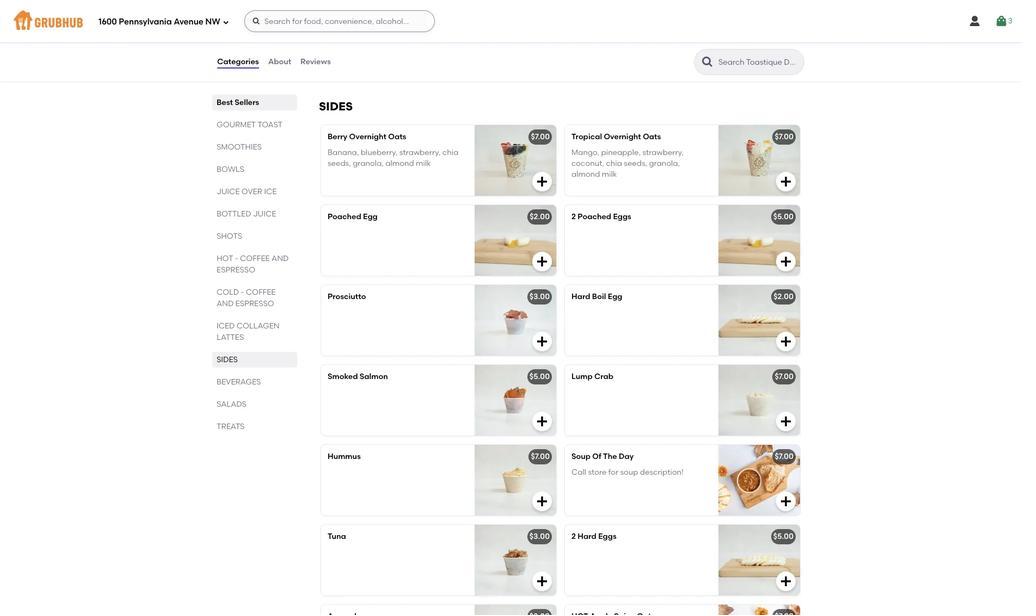 Task type: describe. For each thing, give the bounding box(es) containing it.
svg image for 2 hard eggs
[[779, 575, 792, 589]]

soup
[[571, 452, 591, 462]]

main navigation navigation
[[0, 0, 1021, 42]]

cold
[[217, 288, 239, 297]]

coffee for cold
[[246, 288, 276, 297]]

mango,
[[571, 148, 599, 157]]

milk,
[[358, 40, 375, 49]]

description!
[[640, 468, 684, 477]]

(if
[[436, 40, 443, 49]]

hot - coffee and espresso
[[217, 254, 289, 275]]

$2.00 for poached egg
[[530, 212, 550, 222]]

0 vertical spatial hard
[[571, 292, 590, 302]]

store
[[588, 468, 607, 477]]

vital proteins collagen, turmeric chai spice, ginger, maple syrup, almond milk
[[571, 29, 707, 60]]

poached egg
[[328, 212, 378, 222]]

sides inside tab
[[217, 355, 238, 365]]

banana, blueberry, strawberry, chia seeds, granola, almond milk
[[328, 148, 458, 168]]

shots
[[217, 232, 242, 241]]

reviews
[[300, 57, 331, 66]]

coconut,
[[571, 159, 604, 168]]

overnight for pineapple,
[[604, 132, 641, 142]]

toast
[[258, 120, 283, 130]]

iced
[[217, 322, 235, 331]]

the
[[603, 452, 617, 462]]

about button
[[268, 42, 292, 82]]

$7.00 for banana, blueberry, strawberry, chia seeds, granola, almond milk
[[531, 132, 550, 142]]

2 hard eggs image
[[718, 525, 800, 596]]

$3.00 for hard boil egg
[[529, 292, 550, 302]]

of
[[592, 452, 601, 462]]

vital for vital proteins collagen, turmeric chai spice, ginger, maple syrup, almond milk
[[571, 29, 588, 38]]

svg image for 2 poached eggs "image"
[[779, 255, 792, 268]]

spice,
[[571, 40, 593, 49]]

call store for soup description!
[[571, 468, 684, 477]]

milk inside the mango, pineapple, strawberry, coconut, chia seeds, granola, almond milk
[[602, 170, 617, 179]]

requested)
[[328, 51, 368, 60]]

prosciutto image
[[475, 285, 556, 356]]

almond inside vital proteins collagen, turmeric chai spice, ginger, maple syrup, almond milk
[[671, 40, 700, 49]]

hummus image
[[475, 445, 556, 516]]

svg image for smoked salmon
[[536, 415, 549, 429]]

best sellers
[[217, 98, 259, 107]]

$5.00 for 2 poached eggs
[[773, 212, 794, 222]]

1 vertical spatial hard
[[578, 532, 596, 542]]

tuna
[[328, 532, 346, 542]]

beverages tab
[[217, 377, 293, 388]]

over
[[242, 187, 262, 196]]

beverages
[[217, 378, 261, 387]]

for
[[608, 468, 618, 477]]

svg image for soup of the day image
[[779, 495, 792, 509]]

Search Toastique Dupont Circle search field
[[717, 57, 801, 67]]

turmeric latte image
[[718, 6, 800, 77]]

blueberry,
[[361, 148, 398, 157]]

smoked salmon
[[328, 372, 388, 382]]

2 poached eggs image
[[718, 205, 800, 276]]

svg image for poached egg image
[[536, 255, 549, 268]]

mango, pineapple, strawberry, coconut, chia seeds, granola, almond milk
[[571, 148, 684, 179]]

and for cold - coffee and espresso
[[217, 299, 234, 309]]

tropical
[[571, 132, 602, 142]]

treats tab
[[217, 421, 293, 433]]

nw
[[205, 17, 220, 26]]

tropical overnight oats image
[[718, 125, 800, 196]]

matcha
[[328, 13, 357, 22]]

salads
[[217, 400, 247, 409]]

almond inside "vital proteins matcha collagen, almond milk, honey or agave (if requested)"
[[328, 40, 356, 49]]

gourmet
[[217, 120, 256, 130]]

1 horizontal spatial sides
[[319, 100, 353, 113]]

Search for food, convenience, alcohol... search field
[[244, 10, 435, 32]]

oats for tropical overnight oats
[[643, 132, 661, 142]]

berry overnight oats image
[[475, 125, 556, 196]]

svg image for hummus image
[[536, 495, 549, 509]]

proteins for spice,
[[590, 29, 620, 38]]

hard boil egg image
[[718, 285, 800, 356]]

granola, inside the mango, pineapple, strawberry, coconut, chia seeds, granola, almond milk
[[649, 159, 680, 168]]

honey
[[377, 40, 399, 49]]

hard boil egg
[[571, 292, 622, 302]]

- for hot
[[235, 254, 238, 263]]

soup of the day image
[[718, 445, 800, 516]]

2 hard eggs
[[571, 532, 617, 542]]

coffee for hot
[[240, 254, 270, 263]]

strawberry, for granola,
[[642, 148, 684, 157]]

sellers
[[235, 98, 259, 107]]

svg image inside main navigation navigation
[[222, 19, 229, 25]]

overnight for blueberry,
[[349, 132, 386, 142]]

matcha latte
[[328, 13, 378, 22]]

categories button
[[217, 42, 259, 82]]

milk inside banana, blueberry, strawberry, chia seeds, granola, almond milk
[[416, 159, 431, 168]]

banana,
[[328, 148, 359, 157]]

juice over ice
[[217, 187, 277, 196]]

pineapple,
[[601, 148, 641, 157]]

$3.00 for 2 hard eggs
[[529, 532, 550, 542]]

$5.00 for smoked salmon
[[529, 372, 550, 382]]

iced collagen lattes tab
[[217, 321, 293, 343]]

poached egg image
[[475, 205, 556, 276]]

juice inside tab
[[253, 210, 276, 219]]

strawberry, for almond
[[399, 148, 441, 157]]

collagen
[[237, 322, 280, 331]]

lattes
[[217, 333, 244, 342]]

shots tab
[[217, 231, 293, 242]]

vital for vital proteins matcha collagen, almond milk, honey or agave (if requested)
[[328, 29, 344, 38]]

chai
[[691, 29, 707, 38]]

seeds, inside banana, blueberry, strawberry, chia seeds, granola, almond milk
[[328, 159, 351, 168]]

soup
[[620, 468, 638, 477]]

collagen, inside "vital proteins matcha collagen, almond milk, honey or agave (if requested)"
[[409, 29, 443, 38]]

salmon
[[360, 372, 388, 382]]

pennsylvania
[[119, 17, 172, 26]]

0 vertical spatial egg
[[363, 212, 378, 222]]

oats for berry overnight oats
[[388, 132, 406, 142]]

svg image for prosciutto
[[536, 335, 549, 348]]

smoked
[[328, 372, 358, 382]]

ice
[[264, 187, 277, 196]]

soup of the day
[[571, 452, 634, 462]]

3
[[1008, 16, 1012, 25]]

bowls tab
[[217, 164, 293, 175]]

categories
[[217, 57, 259, 66]]

eggs for 2 hard eggs
[[598, 532, 617, 542]]



Task type: vqa. For each thing, say whether or not it's contained in the screenshot.


Task type: locate. For each thing, give the bounding box(es) containing it.
overnight up pineapple,
[[604, 132, 641, 142]]

1 granola, from the left
[[353, 159, 384, 168]]

poached
[[328, 212, 361, 222], [578, 212, 611, 222]]

1 horizontal spatial $2.00
[[774, 292, 794, 302]]

best sellers tab
[[217, 97, 293, 108]]

hard
[[571, 292, 590, 302], [578, 532, 596, 542]]

vital
[[328, 29, 344, 38], [571, 29, 588, 38]]

crab
[[594, 372, 613, 382]]

0 vertical spatial eggs
[[613, 212, 631, 222]]

matcha latte image
[[475, 6, 556, 77]]

ginger,
[[595, 40, 620, 49]]

cold - coffee and espresso
[[217, 288, 276, 309]]

1 vertical spatial -
[[241, 288, 244, 297]]

espresso down hot
[[217, 266, 255, 275]]

svg image
[[222, 19, 229, 25], [536, 175, 549, 188], [536, 335, 549, 348], [779, 335, 792, 348], [536, 415, 549, 429], [536, 575, 549, 589], [779, 575, 792, 589]]

1 proteins from the left
[[346, 29, 376, 38]]

1 seeds, from the left
[[328, 159, 351, 168]]

salads tab
[[217, 399, 293, 410]]

2 $3.00 from the top
[[529, 532, 550, 542]]

0 horizontal spatial oats
[[388, 132, 406, 142]]

eggs
[[613, 212, 631, 222], [598, 532, 617, 542]]

proteins
[[346, 29, 376, 38], [590, 29, 620, 38]]

1 horizontal spatial chia
[[606, 159, 622, 168]]

and inside the hot - coffee and espresso
[[272, 254, 289, 263]]

0 horizontal spatial vital
[[328, 29, 344, 38]]

2 seeds, from the left
[[624, 159, 647, 168]]

hot
[[217, 254, 233, 263]]

svg image inside 3 button
[[995, 15, 1008, 28]]

strawberry,
[[399, 148, 441, 157], [642, 148, 684, 157]]

juice down bowls on the top left of the page
[[217, 187, 240, 196]]

0 vertical spatial $5.00
[[773, 212, 794, 222]]

tuna image
[[475, 525, 556, 596]]

granola, inside banana, blueberry, strawberry, chia seeds, granola, almond milk
[[353, 159, 384, 168]]

0 horizontal spatial strawberry,
[[399, 148, 441, 157]]

smoothies tab
[[217, 142, 293, 153]]

proteins inside vital proteins collagen, turmeric chai spice, ginger, maple syrup, almond milk
[[590, 29, 620, 38]]

bowls
[[217, 165, 244, 174]]

and
[[272, 254, 289, 263], [217, 299, 234, 309]]

- right cold
[[241, 288, 244, 297]]

collagen, up maple
[[621, 29, 656, 38]]

proteins up milk,
[[346, 29, 376, 38]]

avenue
[[174, 17, 203, 26]]

coffee inside cold - coffee and espresso
[[246, 288, 276, 297]]

0 vertical spatial 2
[[571, 212, 576, 222]]

1 horizontal spatial vital
[[571, 29, 588, 38]]

chia
[[442, 148, 458, 157], [606, 159, 622, 168]]

1 vertical spatial eggs
[[598, 532, 617, 542]]

1 $3.00 from the top
[[529, 292, 550, 302]]

espresso
[[217, 266, 255, 275], [235, 299, 274, 309]]

strawberry, inside banana, blueberry, strawberry, chia seeds, granola, almond milk
[[399, 148, 441, 157]]

almond down blueberry, on the left top of page
[[386, 159, 414, 168]]

iced collagen lattes
[[217, 322, 280, 342]]

1 vertical spatial $2.00
[[774, 292, 794, 302]]

svg image
[[968, 15, 981, 28], [995, 15, 1008, 28], [252, 17, 261, 26], [779, 56, 792, 69], [779, 175, 792, 188], [536, 255, 549, 268], [779, 255, 792, 268], [779, 415, 792, 429], [536, 495, 549, 509], [779, 495, 792, 509]]

collagen,
[[409, 29, 443, 38], [621, 29, 656, 38]]

overnight up blueberry, on the left top of page
[[349, 132, 386, 142]]

$7.00 for mango, pineapple, strawberry, coconut, chia seeds, granola, almond milk
[[775, 132, 794, 142]]

and down cold
[[217, 299, 234, 309]]

coffee inside the hot - coffee and espresso
[[240, 254, 270, 263]]

call
[[571, 468, 586, 477]]

2 horizontal spatial milk
[[602, 170, 617, 179]]

strawberry, right blueberry, on the left top of page
[[399, 148, 441, 157]]

svg image for turmeric latte image
[[779, 56, 792, 69]]

agave
[[411, 40, 434, 49]]

$7.00 for call store for soup description!
[[775, 452, 794, 462]]

almond down 'turmeric'
[[671, 40, 700, 49]]

$2.00
[[530, 212, 550, 222], [774, 292, 794, 302]]

1 vital from the left
[[328, 29, 344, 38]]

coffee
[[240, 254, 270, 263], [246, 288, 276, 297]]

bottled juice
[[217, 210, 276, 219]]

svg image for tuna
[[536, 575, 549, 589]]

2 overnight from the left
[[604, 132, 641, 142]]

0 vertical spatial sides
[[319, 100, 353, 113]]

seeds, inside the mango, pineapple, strawberry, coconut, chia seeds, granola, almond milk
[[624, 159, 647, 168]]

0 horizontal spatial sides
[[217, 355, 238, 365]]

2 for 2 hard eggs
[[571, 532, 576, 542]]

0 horizontal spatial poached
[[328, 212, 361, 222]]

hot apple spice oats image
[[718, 605, 800, 616]]

seeds, down pineapple,
[[624, 159, 647, 168]]

chia inside banana, blueberry, strawberry, chia seeds, granola, almond milk
[[442, 148, 458, 157]]

- inside the hot - coffee and espresso
[[235, 254, 238, 263]]

espresso up collagen
[[235, 299, 274, 309]]

juice down ice
[[253, 210, 276, 219]]

proteins up ginger,
[[590, 29, 620, 38]]

1 oats from the left
[[388, 132, 406, 142]]

seeds, down banana,
[[328, 159, 351, 168]]

lump crab image
[[718, 365, 800, 436]]

0 vertical spatial $3.00
[[529, 292, 550, 302]]

1 horizontal spatial oats
[[643, 132, 661, 142]]

almond
[[328, 40, 356, 49], [671, 40, 700, 49], [386, 159, 414, 168], [571, 170, 600, 179]]

about
[[268, 57, 291, 66]]

1600
[[99, 17, 117, 26]]

search icon image
[[701, 56, 714, 69]]

0 horizontal spatial seeds,
[[328, 159, 351, 168]]

granola,
[[353, 159, 384, 168], [649, 159, 680, 168]]

and for hot - coffee and espresso
[[272, 254, 289, 263]]

collagen, inside vital proteins collagen, turmeric chai spice, ginger, maple syrup, almond milk
[[621, 29, 656, 38]]

1 overnight from the left
[[349, 132, 386, 142]]

almond inside banana, blueberry, strawberry, chia seeds, granola, almond milk
[[386, 159, 414, 168]]

almond inside the mango, pineapple, strawberry, coconut, chia seeds, granola, almond milk
[[571, 170, 600, 179]]

0 horizontal spatial juice
[[217, 187, 240, 196]]

1 collagen, from the left
[[409, 29, 443, 38]]

juice over ice tab
[[217, 186, 293, 198]]

0 vertical spatial and
[[272, 254, 289, 263]]

sides down lattes
[[217, 355, 238, 365]]

smoked salmon image
[[475, 365, 556, 436]]

1600 pennsylvania avenue nw
[[99, 17, 220, 26]]

treats
[[217, 422, 245, 432]]

0 horizontal spatial $2.00
[[530, 212, 550, 222]]

collagen, up agave
[[409, 29, 443, 38]]

2 collagen, from the left
[[621, 29, 656, 38]]

2 for 2 poached eggs
[[571, 212, 576, 222]]

sides tab
[[217, 354, 293, 366]]

0 vertical spatial juice
[[217, 187, 240, 196]]

1 vertical spatial milk
[[416, 159, 431, 168]]

1 horizontal spatial overnight
[[604, 132, 641, 142]]

$7.00
[[531, 132, 550, 142], [775, 132, 794, 142], [775, 372, 794, 382], [531, 452, 550, 462], [775, 452, 794, 462]]

bottled juice tab
[[217, 208, 293, 220]]

0 horizontal spatial chia
[[442, 148, 458, 157]]

0 horizontal spatial egg
[[363, 212, 378, 222]]

1 horizontal spatial granola,
[[649, 159, 680, 168]]

1 vertical spatial sides
[[217, 355, 238, 365]]

gourmet toast
[[217, 120, 283, 130]]

egg
[[363, 212, 378, 222], [608, 292, 622, 302]]

0 horizontal spatial collagen,
[[409, 29, 443, 38]]

hummus
[[328, 452, 361, 462]]

sides up berry
[[319, 100, 353, 113]]

1 vertical spatial and
[[217, 299, 234, 309]]

1 vertical spatial 2
[[571, 532, 576, 542]]

juice
[[217, 187, 240, 196], [253, 210, 276, 219]]

juice inside tab
[[217, 187, 240, 196]]

2 vital from the left
[[571, 29, 588, 38]]

3 button
[[995, 11, 1012, 31]]

1 vertical spatial chia
[[606, 159, 622, 168]]

1 vertical spatial $3.00
[[529, 532, 550, 542]]

1 horizontal spatial egg
[[608, 292, 622, 302]]

oats
[[388, 132, 406, 142], [643, 132, 661, 142]]

smoothies
[[217, 143, 262, 152]]

vital inside vital proteins collagen, turmeric chai spice, ginger, maple syrup, almond milk
[[571, 29, 588, 38]]

coffee down hot - coffee and espresso tab
[[246, 288, 276, 297]]

0 vertical spatial milk
[[571, 51, 587, 60]]

strawberry, right pineapple,
[[642, 148, 684, 157]]

1 poached from the left
[[328, 212, 361, 222]]

1 vertical spatial egg
[[608, 292, 622, 302]]

1 vertical spatial $5.00
[[529, 372, 550, 382]]

svg image for hard boil egg
[[779, 335, 792, 348]]

proteins for milk,
[[346, 29, 376, 38]]

tropical overnight oats
[[571, 132, 661, 142]]

1 horizontal spatial and
[[272, 254, 289, 263]]

seeds,
[[328, 159, 351, 168], [624, 159, 647, 168]]

almond down coconut,
[[571, 170, 600, 179]]

day
[[619, 452, 634, 462]]

0 horizontal spatial overnight
[[349, 132, 386, 142]]

gourmet toast tab
[[217, 119, 293, 131]]

0 horizontal spatial and
[[217, 299, 234, 309]]

1 horizontal spatial collagen,
[[621, 29, 656, 38]]

- inside cold - coffee and espresso
[[241, 288, 244, 297]]

boil
[[592, 292, 606, 302]]

$3.00
[[529, 292, 550, 302], [529, 532, 550, 542]]

0 horizontal spatial -
[[235, 254, 238, 263]]

1 vertical spatial espresso
[[235, 299, 274, 309]]

0 vertical spatial $2.00
[[530, 212, 550, 222]]

turmeric
[[657, 29, 689, 38]]

vital proteins matcha collagen, almond milk, honey or agave (if requested)
[[328, 29, 443, 60]]

$2.00 for hard boil egg
[[774, 292, 794, 302]]

espresso for cold
[[235, 299, 274, 309]]

2 proteins from the left
[[590, 29, 620, 38]]

2 2 from the top
[[571, 532, 576, 542]]

2 granola, from the left
[[649, 159, 680, 168]]

hot - coffee and espresso tab
[[217, 253, 293, 276]]

lump crab
[[571, 372, 613, 382]]

overnight
[[349, 132, 386, 142], [604, 132, 641, 142]]

2 strawberry, from the left
[[642, 148, 684, 157]]

2 poached from the left
[[578, 212, 611, 222]]

0 horizontal spatial granola,
[[353, 159, 384, 168]]

0 vertical spatial coffee
[[240, 254, 270, 263]]

1 vertical spatial juice
[[253, 210, 276, 219]]

oats up banana, blueberry, strawberry, chia seeds, granola, almond milk
[[388, 132, 406, 142]]

oats up the mango, pineapple, strawberry, coconut, chia seeds, granola, almond milk
[[643, 132, 661, 142]]

syrup,
[[648, 40, 669, 49]]

1 horizontal spatial -
[[241, 288, 244, 297]]

2
[[571, 212, 576, 222], [571, 532, 576, 542]]

almond up 'requested)'
[[328, 40, 356, 49]]

lump
[[571, 372, 593, 382]]

1 horizontal spatial juice
[[253, 210, 276, 219]]

espresso inside cold - coffee and espresso
[[235, 299, 274, 309]]

reviews button
[[300, 42, 331, 82]]

chia inside the mango, pineapple, strawberry, coconut, chia seeds, granola, almond milk
[[606, 159, 622, 168]]

1 2 from the top
[[571, 212, 576, 222]]

2 vertical spatial milk
[[602, 170, 617, 179]]

2 oats from the left
[[643, 132, 661, 142]]

and down shots tab
[[272, 254, 289, 263]]

2 vertical spatial $5.00
[[773, 532, 794, 542]]

coffee down shots tab
[[240, 254, 270, 263]]

-
[[235, 254, 238, 263], [241, 288, 244, 297]]

vital up spice,
[[571, 29, 588, 38]]

1 horizontal spatial milk
[[571, 51, 587, 60]]

2 poached eggs
[[571, 212, 631, 222]]

1 vertical spatial coffee
[[246, 288, 276, 297]]

0 vertical spatial chia
[[442, 148, 458, 157]]

- right hot
[[235, 254, 238, 263]]

matcha
[[378, 29, 407, 38]]

$5.00 for 2 hard eggs
[[773, 532, 794, 542]]

1 horizontal spatial strawberry,
[[642, 148, 684, 157]]

0 vertical spatial -
[[235, 254, 238, 263]]

milk inside vital proteins collagen, turmeric chai spice, ginger, maple syrup, almond milk
[[571, 51, 587, 60]]

espresso inside the hot - coffee and espresso
[[217, 266, 255, 275]]

vital inside "vital proteins matcha collagen, almond milk, honey or agave (if requested)"
[[328, 29, 344, 38]]

0 horizontal spatial proteins
[[346, 29, 376, 38]]

1 strawberry, from the left
[[399, 148, 441, 157]]

avocado image
[[475, 605, 556, 616]]

1 horizontal spatial poached
[[578, 212, 611, 222]]

1 horizontal spatial seeds,
[[624, 159, 647, 168]]

latte
[[359, 13, 378, 22]]

bottled
[[217, 210, 251, 219]]

1 horizontal spatial proteins
[[590, 29, 620, 38]]

sides
[[319, 100, 353, 113], [217, 355, 238, 365]]

milk
[[571, 51, 587, 60], [416, 159, 431, 168], [602, 170, 617, 179]]

cold - coffee and espresso tab
[[217, 287, 293, 310]]

0 horizontal spatial milk
[[416, 159, 431, 168]]

0 vertical spatial espresso
[[217, 266, 255, 275]]

- for cold
[[241, 288, 244, 297]]

maple
[[622, 40, 646, 49]]

vital down the matcha
[[328, 29, 344, 38]]

svg image for tropical overnight oats image
[[779, 175, 792, 188]]

eggs for 2 poached eggs
[[613, 212, 631, 222]]

or
[[401, 40, 409, 49]]

espresso for hot
[[217, 266, 255, 275]]

proteins inside "vital proteins matcha collagen, almond milk, honey or agave (if requested)"
[[346, 29, 376, 38]]

strawberry, inside the mango, pineapple, strawberry, coconut, chia seeds, granola, almond milk
[[642, 148, 684, 157]]

prosciutto
[[328, 292, 366, 302]]

$5.00
[[773, 212, 794, 222], [529, 372, 550, 382], [773, 532, 794, 542]]

vital proteins collagen, turmeric chai spice, ginger, maple syrup, almond milk button
[[565, 6, 800, 77]]

berry
[[328, 132, 347, 142]]

berry overnight oats
[[328, 132, 406, 142]]

and inside cold - coffee and espresso
[[217, 299, 234, 309]]

svg image for "lump crab" image
[[779, 415, 792, 429]]

best
[[217, 98, 233, 107]]



